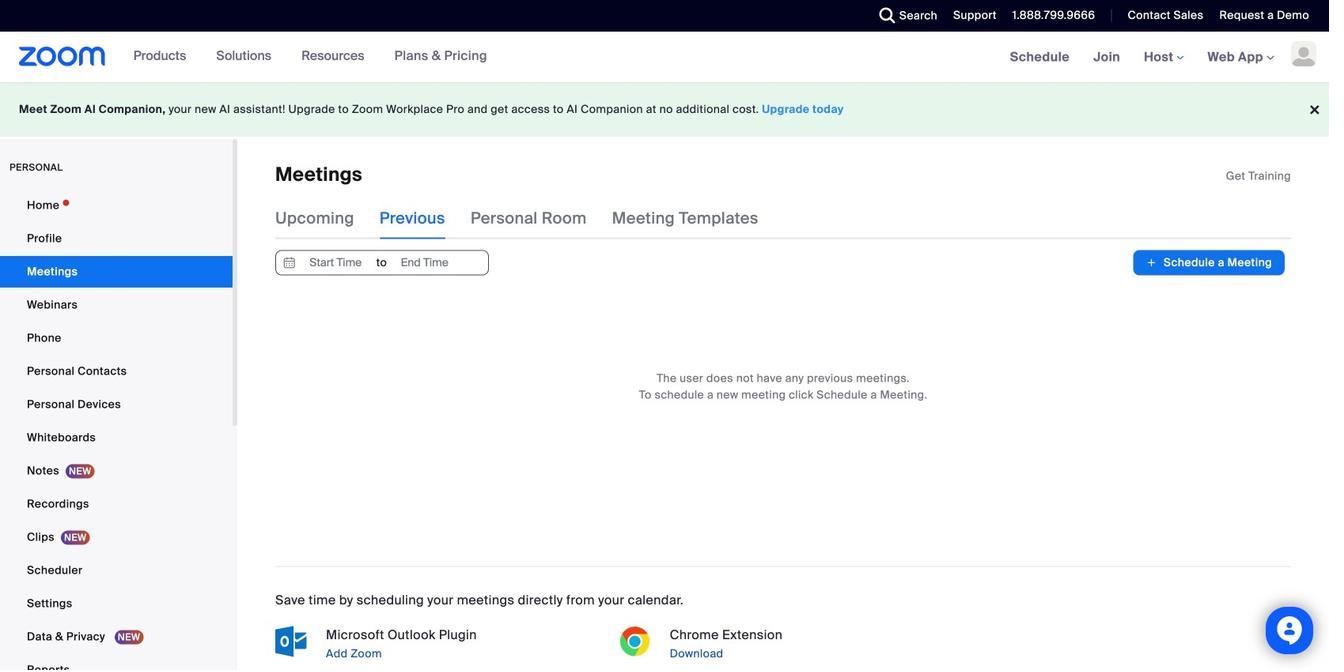 Task type: locate. For each thing, give the bounding box(es) containing it.
Date Range Picker End field
[[388, 251, 461, 275]]

banner
[[0, 32, 1329, 83]]

add image
[[1146, 255, 1157, 271]]

profile picture image
[[1291, 41, 1316, 66]]

meetings navigation
[[998, 32, 1329, 83]]

Date Range Picker Start field
[[299, 251, 372, 275]]

application
[[1226, 169, 1291, 184]]

footer
[[0, 82, 1329, 137]]



Task type: vqa. For each thing, say whether or not it's contained in the screenshot.
Request A Demo
no



Task type: describe. For each thing, give the bounding box(es) containing it.
date image
[[280, 251, 299, 275]]

zoom logo image
[[19, 47, 106, 66]]

product information navigation
[[122, 32, 499, 82]]

personal menu menu
[[0, 190, 233, 671]]

tabs of meeting tab list
[[275, 198, 784, 239]]



